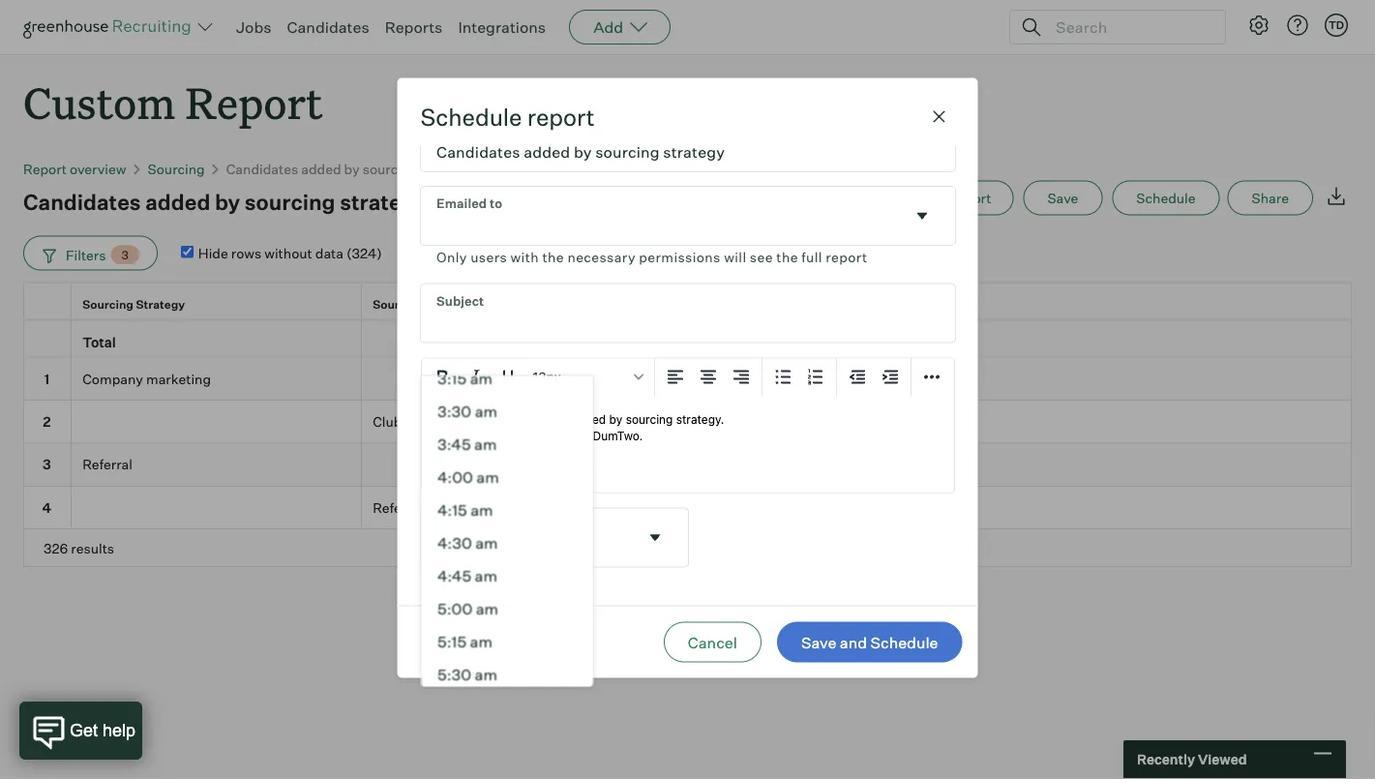 Task type: describe. For each thing, give the bounding box(es) containing it.
1 horizontal spatial added
[[301, 160, 341, 177]]

full
[[802, 249, 822, 266]]

greenhouse recruiting image
[[23, 15, 198, 39]]

filters
[[66, 246, 106, 263]]

toggle flyout image
[[913, 206, 932, 226]]

rows
[[231, 245, 262, 262]]

5:00 am
[[437, 599, 498, 619]]

configure image
[[1248, 14, 1271, 37]]

1 vertical spatial candidates added by sourcing strategy
[[23, 189, 427, 215]]

4:45 am option
[[422, 560, 593, 593]]

1 cell
[[23, 358, 72, 401]]

results
[[71, 540, 114, 557]]

permissions
[[639, 249, 721, 266]]

users
[[470, 249, 507, 266]]

0 horizontal spatial added
[[145, 189, 210, 215]]

on day(s)
[[421, 604, 482, 620]]

2 for 2 link
[[518, 333, 526, 350]]

am for 4:45 am
[[475, 566, 497, 586]]

edit
[[920, 189, 945, 206]]

will
[[724, 249, 747, 266]]

4:45 am
[[437, 566, 497, 586]]

edit report link
[[898, 181, 1014, 216]]

4:15 am option
[[422, 494, 593, 527]]

5:15
[[437, 632, 466, 652]]

save for save and schedule
[[802, 633, 837, 652]]

1 vertical spatial strategy
[[340, 189, 427, 215]]

am for 4:00 am
[[476, 468, 499, 487]]

without
[[265, 245, 313, 262]]

0 vertical spatial sourcing
[[363, 160, 418, 177]]

jobs link
[[236, 17, 272, 37]]

add button
[[570, 10, 671, 45]]

3 cell
[[23, 444, 72, 487]]

2 vertical spatial schedule
[[871, 633, 939, 652]]

am for 3:30 am
[[475, 402, 497, 421]]

candidates link
[[287, 17, 370, 37]]

0 horizontal spatial sourcing
[[245, 189, 336, 215]]

edit report
[[920, 189, 992, 206]]

2 the from the left
[[776, 249, 798, 266]]

am for 5:00 am
[[476, 599, 498, 619]]

candidates added by sourcing strategy link
[[226, 160, 474, 177]]

Hide rows without data (324) checkbox
[[181, 246, 193, 258]]

report inside "field"
[[826, 249, 868, 266]]

am for 3:15 am
[[470, 369, 492, 388]]

row group containing 1
[[23, 358, 1353, 530]]

hide
[[198, 245, 228, 262]]

4:15
[[437, 501, 467, 520]]

viewed
[[1199, 751, 1248, 768]]

5:00
[[437, 599, 472, 619]]

necessary
[[567, 249, 636, 266]]

overview
[[70, 160, 126, 177]]

schedule for schedule
[[1137, 189, 1196, 206]]

table containing total
[[23, 282, 1353, 568]]

only
[[436, 249, 467, 266]]

0 vertical spatial strategy
[[421, 160, 474, 177]]

12px toolbar
[[422, 359, 655, 396]]

recently viewed
[[1138, 751, 1248, 768]]

4:00 am
[[437, 468, 499, 487]]

4:00
[[437, 468, 473, 487]]

4:15 am
[[437, 501, 493, 520]]

2 vertical spatial candidates
[[23, 189, 141, 215]]

326 results
[[44, 540, 114, 557]]

1 column header from the left
[[23, 321, 72, 357]]

4:30
[[437, 534, 472, 553]]

4
[[42, 499, 51, 516]]

toggle flyout image
[[645, 528, 665, 548]]

Search text field
[[1052, 13, 1208, 41]]

1 horizontal spatial referral
[[373, 499, 423, 516]]

marketing
[[146, 370, 211, 387]]

custom report
[[23, 74, 323, 131]]

on
[[421, 604, 438, 620]]

and
[[840, 633, 868, 652]]

schedule button
[[1113, 181, 1221, 216]]

3:30
[[437, 402, 471, 421]]

4:45
[[437, 566, 471, 586]]

close modal icon image
[[928, 105, 951, 128]]

3 inside 3 cell
[[43, 456, 51, 473]]

list box containing 3:15 am
[[421, 0, 594, 724]]

4:00 am option
[[422, 461, 593, 494]]

row containing total
[[23, 320, 1353, 358]]

save for save
[[1048, 189, 1079, 206]]

3:15
[[437, 369, 466, 388]]

row containing 3
[[23, 444, 1353, 487]]

5:00 am option
[[422, 593, 593, 626]]

source name
[[373, 297, 449, 312]]

sourcing for sourcing
[[148, 160, 205, 177]]

club blasts (uni)
[[373, 413, 480, 430]]

12px button
[[524, 361, 650, 394]]

2 1 from the left
[[518, 370, 523, 387]]

share button
[[1228, 181, 1314, 216]]

326
[[44, 540, 68, 557]]

1 toolbar from the left
[[655, 359, 763, 396]]

4:30 am
[[437, 534, 498, 553]]

schedule report
[[421, 102, 595, 131]]

2 link
[[518, 333, 526, 350]]

reports link
[[385, 17, 443, 37]]

integrations link
[[458, 17, 546, 37]]



Task type: locate. For each thing, give the bounding box(es) containing it.
sourcing up hide rows without data (324)
[[245, 189, 336, 215]]

1 row from the top
[[23, 282, 1353, 325]]

club
[[373, 413, 402, 430]]

0 vertical spatial by
[[344, 160, 360, 177]]

report left overview in the top of the page
[[23, 160, 67, 177]]

td button
[[1326, 14, 1349, 37]]

by up (324)
[[344, 160, 360, 177]]

company marketing
[[82, 370, 211, 387]]

0 vertical spatial 3
[[122, 248, 129, 262]]

save and schedule button
[[777, 622, 963, 663]]

2 horizontal spatial schedule
[[1137, 189, 1196, 206]]

custom
[[23, 74, 175, 131]]

3 down 2 cell
[[43, 456, 51, 473]]

1 horizontal spatial report
[[826, 249, 868, 266]]

0 horizontal spatial 1
[[44, 370, 50, 387]]

1 up 2 cell
[[44, 370, 50, 387]]

1 vertical spatial save
[[802, 633, 837, 652]]

5:30 am
[[437, 665, 497, 685]]

1 horizontal spatial sourcing
[[363, 160, 418, 177]]

6 row from the top
[[23, 487, 1353, 530]]

5 row from the top
[[23, 444, 1353, 487]]

3 toolbar from the left
[[837, 359, 912, 396]]

row
[[23, 282, 1353, 325], [23, 320, 1353, 358], [23, 358, 1353, 401], [23, 401, 1353, 444], [23, 444, 1353, 487], [23, 487, 1353, 530]]

12px group
[[422, 359, 954, 396]]

0 horizontal spatial save
[[802, 633, 837, 652]]

0 vertical spatial 2
[[518, 333, 526, 350]]

sourcing
[[148, 160, 205, 177], [82, 297, 134, 312]]

cancel
[[688, 633, 738, 652]]

2 horizontal spatial report
[[948, 189, 992, 206]]

the left full
[[776, 249, 798, 266]]

Only users with the necessary permissions will see the full report field
[[421, 187, 955, 269]]

1 1 from the left
[[44, 370, 50, 387]]

column header
[[23, 321, 72, 357], [362, 321, 507, 357]]

0 horizontal spatial by
[[215, 189, 240, 215]]

sourcing inside row
[[82, 297, 134, 312]]

am for 5:15 am
[[470, 632, 492, 652]]

0 horizontal spatial 2
[[43, 413, 51, 430]]

toolbar
[[655, 359, 763, 396], [763, 359, 837, 396], [837, 359, 912, 396]]

strategy down the schedule report
[[421, 160, 474, 177]]

row containing 4
[[23, 487, 1353, 530]]

1 horizontal spatial 1
[[518, 370, 523, 387]]

reports
[[385, 17, 443, 37]]

row containing sourcing strategy
[[23, 282, 1353, 325]]

4 row from the top
[[23, 401, 1353, 444]]

added up data
[[301, 160, 341, 177]]

am right the '3:45'
[[474, 435, 497, 454]]

jobs
[[236, 17, 272, 37]]

am right the 5:00
[[476, 599, 498, 619]]

0 vertical spatial report
[[185, 74, 323, 131]]

sourcing
[[363, 160, 418, 177], [245, 189, 336, 215]]

filter image
[[40, 247, 56, 263]]

table
[[23, 282, 1353, 568]]

0 vertical spatial save
[[1048, 189, 1079, 206]]

1 vertical spatial added
[[145, 189, 210, 215]]

list box
[[421, 0, 594, 724]]

3:45 am option
[[422, 428, 593, 461]]

report overview
[[23, 160, 126, 177]]

5:15 am option
[[422, 626, 593, 658]]

schedule
[[421, 102, 522, 131], [1137, 189, 1196, 206], [871, 633, 939, 652]]

0 horizontal spatial report
[[527, 102, 595, 131]]

3:45 am
[[437, 435, 497, 454]]

0 horizontal spatial the
[[542, 249, 564, 266]]

0 vertical spatial added
[[301, 160, 341, 177]]

2
[[518, 333, 526, 350], [43, 413, 51, 430]]

sourcing up the total
[[82, 297, 134, 312]]

hide rows without data (324)
[[198, 245, 382, 262]]

2 inside 2 cell
[[43, 413, 51, 430]]

0 vertical spatial referral
[[82, 456, 133, 473]]

save inside button
[[802, 633, 837, 652]]

1 left 12px
[[518, 370, 523, 387]]

12px
[[532, 369, 561, 385]]

sourcing up (324)
[[363, 160, 418, 177]]

1 vertical spatial report
[[826, 249, 868, 266]]

add
[[594, 17, 624, 37]]

0 vertical spatial candidates
[[287, 17, 370, 37]]

with
[[510, 249, 539, 266]]

1 vertical spatial 3
[[43, 456, 51, 473]]

1 vertical spatial 2
[[43, 413, 51, 430]]

1 vertical spatial schedule
[[1137, 189, 1196, 206]]

report overview link
[[23, 160, 126, 177]]

td
[[1329, 18, 1345, 31]]

see
[[750, 249, 773, 266]]

data
[[315, 245, 344, 262]]

day(s)
[[441, 604, 482, 620]]

added
[[301, 160, 341, 177], [145, 189, 210, 215]]

sourcing link
[[148, 160, 205, 177]]

added down sourcing link
[[145, 189, 210, 215]]

None text field
[[421, 284, 955, 342]]

0 horizontal spatial schedule
[[421, 102, 522, 131]]

1 horizontal spatial report
[[185, 74, 323, 131]]

0 horizontal spatial referral
[[82, 456, 133, 473]]

am for 3:45 am
[[474, 435, 497, 454]]

save and schedule
[[802, 633, 939, 652]]

total
[[82, 333, 116, 350]]

am for 5:30 am
[[475, 665, 497, 685]]

1 horizontal spatial the
[[776, 249, 798, 266]]

1 the from the left
[[542, 249, 564, 266]]

recently
[[1138, 751, 1196, 768]]

2 up 1 link
[[518, 333, 526, 350]]

1 horizontal spatial schedule
[[871, 633, 939, 652]]

2 for 2 cell
[[43, 413, 51, 430]]

row group
[[23, 358, 1353, 530]]

1 horizontal spatial 2
[[518, 333, 526, 350]]

0 horizontal spatial column header
[[23, 321, 72, 357]]

by up hide
[[215, 189, 240, 215]]

3:30 am
[[437, 402, 497, 421]]

3 row from the top
[[23, 358, 1353, 401]]

1 horizontal spatial sourcing
[[148, 160, 205, 177]]

3:15 am
[[437, 369, 492, 388]]

sourcing strategy
[[82, 297, 185, 312]]

am right 4:30
[[475, 534, 498, 553]]

3:15 am option
[[422, 362, 593, 395]]

the right with
[[542, 249, 564, 266]]

am right 3:30
[[475, 402, 497, 421]]

candidates down report overview
[[23, 189, 141, 215]]

2 cell
[[23, 401, 72, 444]]

1 vertical spatial sourcing
[[245, 189, 336, 215]]

company
[[82, 370, 143, 387]]

strategy
[[136, 297, 185, 312]]

share
[[1253, 189, 1290, 206]]

row containing 1
[[23, 358, 1353, 401]]

sourcing down custom report
[[148, 160, 205, 177]]

report for edit report
[[948, 189, 992, 206]]

0 horizontal spatial report
[[23, 160, 67, 177]]

the
[[542, 249, 564, 266], [776, 249, 798, 266]]

1 vertical spatial candidates
[[226, 160, 298, 177]]

0 horizontal spatial sourcing
[[82, 297, 134, 312]]

3
[[122, 248, 129, 262], [43, 456, 51, 473]]

0 vertical spatial sourcing
[[148, 160, 205, 177]]

1 vertical spatial report
[[23, 160, 67, 177]]

referral right 3 cell
[[82, 456, 133, 473]]

5:15 am
[[437, 632, 492, 652]]

blasts
[[405, 413, 444, 430]]

report right edit
[[948, 189, 992, 206]]

by
[[344, 160, 360, 177], [215, 189, 240, 215]]

candidates right jobs at top
[[287, 17, 370, 37]]

column header down name at the left top of page
[[362, 321, 507, 357]]

report
[[527, 102, 595, 131], [826, 249, 868, 266]]

integrations
[[458, 17, 546, 37]]

cancel button
[[664, 622, 762, 663]]

4 cell
[[23, 487, 72, 530]]

am for 4:15 am
[[470, 501, 493, 520]]

1 horizontal spatial 3
[[122, 248, 129, 262]]

3:45
[[437, 435, 471, 454]]

am right the 4:15
[[470, 501, 493, 520]]

4:30 am option
[[422, 527, 593, 560]]

2 row from the top
[[23, 320, 1353, 358]]

1 horizontal spatial by
[[344, 160, 360, 177]]

download image
[[1326, 185, 1349, 208]]

schedule for schedule report
[[421, 102, 522, 131]]

cell
[[362, 358, 507, 401], [72, 401, 362, 444], [507, 401, 1353, 444], [362, 444, 507, 487], [507, 444, 1353, 487], [72, 487, 362, 530], [507, 487, 1353, 530]]

strategy
[[421, 160, 474, 177], [340, 189, 427, 215]]

5:30 am option
[[422, 658, 593, 691]]

save button
[[1024, 181, 1103, 216]]

None field
[[421, 509, 688, 567]]

0 vertical spatial report
[[527, 102, 595, 131]]

3 right filters
[[122, 248, 129, 262]]

1 vertical spatial sourcing
[[82, 297, 134, 312]]

am right the 4:45
[[475, 566, 497, 586]]

am
[[470, 369, 492, 388], [475, 402, 497, 421], [474, 435, 497, 454], [476, 468, 499, 487], [470, 501, 493, 520], [475, 534, 498, 553], [475, 566, 497, 586], [476, 599, 498, 619], [470, 632, 492, 652], [475, 665, 497, 685]]

report
[[185, 74, 323, 131], [23, 160, 67, 177], [948, 189, 992, 206]]

candidates up rows
[[226, 160, 298, 177]]

2 toolbar from the left
[[763, 359, 837, 396]]

name
[[415, 297, 449, 312]]

source
[[373, 297, 413, 312]]

candidates
[[287, 17, 370, 37], [226, 160, 298, 177], [23, 189, 141, 215]]

1 vertical spatial by
[[215, 189, 240, 215]]

1 inside cell
[[44, 370, 50, 387]]

report down jobs link
[[185, 74, 323, 131]]

1 vertical spatial referral
[[373, 499, 423, 516]]

5:30
[[437, 665, 471, 685]]

row containing 2
[[23, 401, 1353, 444]]

candidates added by sourcing strategy up hide
[[23, 189, 427, 215]]

am right 3:15
[[470, 369, 492, 388]]

1 horizontal spatial save
[[1048, 189, 1079, 206]]

0 horizontal spatial 3
[[43, 456, 51, 473]]

column header up 1 cell
[[23, 321, 72, 357]]

total column header
[[72, 321, 362, 357]]

(uni)
[[447, 413, 480, 430]]

strategy down candidates added by sourcing strategy link
[[340, 189, 427, 215]]

2 down 1 cell
[[43, 413, 51, 430]]

2 vertical spatial report
[[948, 189, 992, 206]]

1 link
[[518, 370, 523, 387]]

report for custom report
[[185, 74, 323, 131]]

am right the 5:30 at the bottom of page
[[475, 665, 497, 685]]

am for 4:30 am
[[475, 534, 498, 553]]

3:30 am option
[[422, 395, 593, 428]]

sourcing for sourcing strategy
[[82, 297, 134, 312]]

0 vertical spatial schedule
[[421, 102, 522, 131]]

save inside button
[[1048, 189, 1079, 206]]

td button
[[1322, 10, 1353, 41]]

referral
[[82, 456, 133, 473], [373, 499, 423, 516]]

referral left the 4:15
[[373, 499, 423, 516]]

am right 4:00
[[476, 468, 499, 487]]

2 column header from the left
[[362, 321, 507, 357]]

1 horizontal spatial column header
[[362, 321, 507, 357]]

save
[[1048, 189, 1079, 206], [802, 633, 837, 652]]

am right 5:15
[[470, 632, 492, 652]]

0 vertical spatial candidates added by sourcing strategy
[[226, 160, 474, 177]]

only users with the necessary permissions will see the full report
[[436, 249, 868, 266]]

(324)
[[347, 245, 382, 262]]

candidates added by sourcing strategy up (324)
[[226, 160, 474, 177]]

save and schedule this report to revisit it! element
[[1024, 181, 1113, 216]]



Task type: vqa. For each thing, say whether or not it's contained in the screenshot.
the rightmost 3
yes



